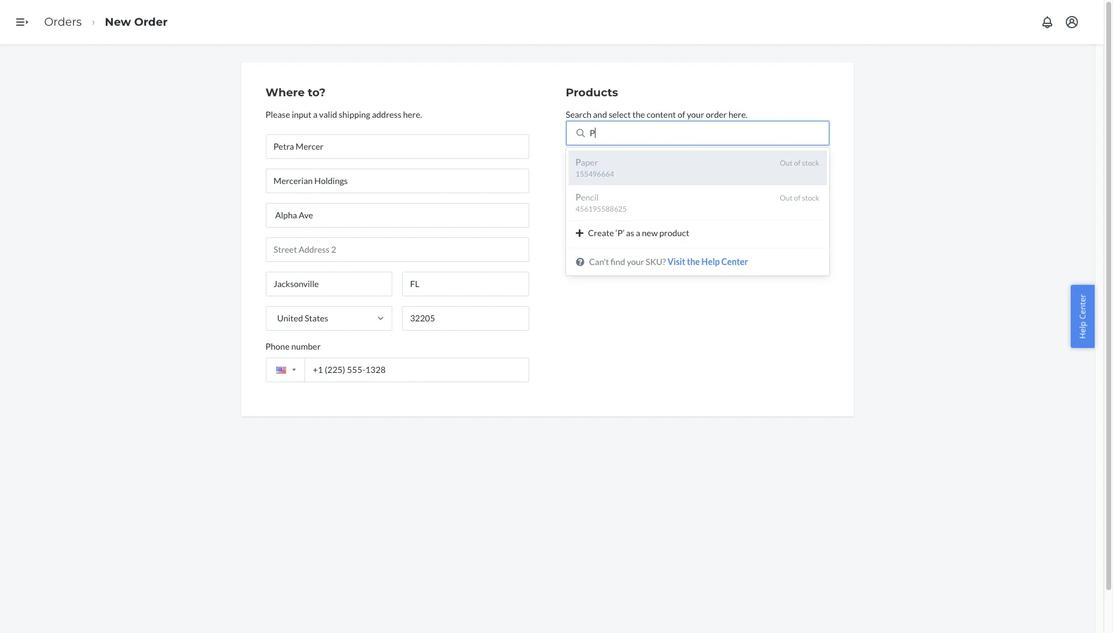 Task type: describe. For each thing, give the bounding box(es) containing it.
search
[[566, 109, 592, 120]]

plus image
[[576, 229, 583, 238]]

address
[[372, 109, 402, 120]]

united states
[[277, 313, 328, 324]]

help center
[[1078, 295, 1089, 339]]

order
[[706, 109, 727, 120]]

product
[[660, 228, 690, 238]]

Street Address 2 text field
[[266, 238, 529, 262]]

shipping
[[339, 109, 370, 120]]

2 here. from the left
[[729, 109, 748, 120]]

can't
[[589, 257, 609, 267]]

ZIP Code text field
[[402, 306, 529, 331]]

456195588625
[[576, 204, 627, 214]]

visit
[[668, 257, 686, 267]]

of for encil
[[794, 193, 801, 203]]

select
[[609, 109, 631, 120]]

open navigation image
[[15, 15, 29, 29]]

'p'
[[616, 228, 625, 238]]

number
[[291, 341, 321, 352]]

phone
[[266, 341, 290, 352]]

1 (702) 123-4567 telephone field
[[266, 358, 529, 383]]

First & Last Name text field
[[266, 134, 529, 159]]

to?
[[308, 86, 326, 100]]

please input a valid shipping address here.
[[266, 109, 422, 120]]

please
[[266, 109, 290, 120]]

create
[[588, 228, 614, 238]]

encil
[[581, 192, 599, 203]]

orders
[[44, 15, 82, 29]]

out of stock for encil
[[780, 193, 820, 203]]

can't find your sku? visit the help center
[[589, 257, 748, 267]]

0 horizontal spatial center
[[722, 257, 748, 267]]

create 'p' as a new product
[[588, 228, 690, 238]]

Street Address text field
[[266, 203, 529, 228]]

0 vertical spatial the
[[633, 109, 645, 120]]

and
[[593, 109, 607, 120]]

content
[[647, 109, 676, 120]]

order
[[134, 15, 168, 29]]

input
[[292, 109, 312, 120]]

new
[[642, 228, 658, 238]]

Company name text field
[[266, 169, 529, 193]]

help inside help center button
[[1078, 322, 1089, 339]]

0 horizontal spatial your
[[627, 257, 644, 267]]

0 vertical spatial your
[[687, 109, 705, 120]]



Task type: vqa. For each thing, say whether or not it's contained in the screenshot.
"the"
yes



Task type: locate. For each thing, give the bounding box(es) containing it.
0 vertical spatial stock
[[802, 158, 820, 168]]

None text field
[[590, 127, 597, 139]]

0 vertical spatial center
[[722, 257, 748, 267]]

out for encil
[[780, 193, 793, 203]]

united states: + 1 image
[[292, 369, 296, 372]]

states
[[305, 313, 328, 324]]

155496664
[[576, 169, 614, 179]]

p aper 155496664
[[576, 157, 614, 179]]

1 out of stock from the top
[[780, 158, 820, 168]]

p inside the p aper 155496664
[[576, 157, 581, 168]]

p
[[576, 157, 581, 168], [576, 192, 581, 203]]

your
[[687, 109, 705, 120], [627, 257, 644, 267]]

1 vertical spatial stock
[[802, 193, 820, 203]]

0 vertical spatial out of stock
[[780, 158, 820, 168]]

open account menu image
[[1065, 15, 1080, 29]]

the right visit
[[687, 257, 700, 267]]

new
[[105, 15, 131, 29]]

as
[[626, 228, 635, 238]]

stock
[[802, 158, 820, 168], [802, 193, 820, 203]]

help
[[702, 257, 720, 267], [1078, 322, 1089, 339]]

p for aper
[[576, 157, 581, 168]]

2 stock from the top
[[802, 193, 820, 203]]

search image
[[576, 129, 585, 137]]

visit the help center button
[[668, 256, 748, 268]]

here. right address
[[403, 109, 422, 120]]

united
[[277, 313, 303, 324]]

State text field
[[402, 272, 529, 297]]

valid
[[319, 109, 337, 120]]

where
[[266, 86, 305, 100]]

a
[[313, 109, 318, 120], [636, 228, 641, 238]]

0 vertical spatial of
[[678, 109, 686, 120]]

1 here. from the left
[[403, 109, 422, 120]]

new order
[[105, 15, 168, 29]]

0 horizontal spatial help
[[702, 257, 720, 267]]

the right select
[[633, 109, 645, 120]]

0 horizontal spatial here.
[[403, 109, 422, 120]]

2 out from the top
[[780, 193, 793, 203]]

where to?
[[266, 86, 326, 100]]

of for aper
[[794, 158, 801, 168]]

1 out from the top
[[780, 158, 793, 168]]

0 vertical spatial p
[[576, 157, 581, 168]]

orders link
[[44, 15, 82, 29]]

out of stock for aper
[[780, 158, 820, 168]]

0 vertical spatial help
[[702, 257, 720, 267]]

1 horizontal spatial the
[[687, 257, 700, 267]]

1 vertical spatial a
[[636, 228, 641, 238]]

out
[[780, 158, 793, 168], [780, 193, 793, 203]]

1 p from the top
[[576, 157, 581, 168]]

1 horizontal spatial help
[[1078, 322, 1089, 339]]

question circle image
[[576, 258, 584, 267]]

1 horizontal spatial center
[[1078, 295, 1089, 320]]

out for aper
[[780, 158, 793, 168]]

aper
[[581, 157, 598, 168]]

0 vertical spatial out
[[780, 158, 793, 168]]

center
[[722, 257, 748, 267], [1078, 295, 1089, 320]]

p inside p encil 456195588625
[[576, 192, 581, 203]]

breadcrumbs navigation
[[34, 4, 177, 40]]

phone number
[[266, 341, 321, 352]]

0 vertical spatial a
[[313, 109, 318, 120]]

1 vertical spatial out
[[780, 193, 793, 203]]

a right as
[[636, 228, 641, 238]]

a left valid
[[313, 109, 318, 120]]

1 stock from the top
[[802, 158, 820, 168]]

products
[[566, 86, 618, 100]]

of
[[678, 109, 686, 120], [794, 158, 801, 168], [794, 193, 801, 203]]

p encil 456195588625
[[576, 192, 627, 214]]

2 vertical spatial of
[[794, 193, 801, 203]]

1 vertical spatial p
[[576, 192, 581, 203]]

p up 456195588625
[[576, 192, 581, 203]]

search and select the content of your order here.
[[566, 109, 748, 120]]

help center button
[[1071, 285, 1095, 348]]

1 vertical spatial help
[[1078, 322, 1089, 339]]

here. right order
[[729, 109, 748, 120]]

here.
[[403, 109, 422, 120], [729, 109, 748, 120]]

1 vertical spatial your
[[627, 257, 644, 267]]

2 p from the top
[[576, 192, 581, 203]]

find
[[611, 257, 625, 267]]

1 vertical spatial the
[[687, 257, 700, 267]]

your left order
[[687, 109, 705, 120]]

your right find
[[627, 257, 644, 267]]

1 horizontal spatial here.
[[729, 109, 748, 120]]

new order link
[[105, 15, 168, 29]]

p for encil
[[576, 192, 581, 203]]

out of stock
[[780, 158, 820, 168], [780, 193, 820, 203]]

open notifications image
[[1040, 15, 1055, 29]]

center inside button
[[1078, 295, 1089, 320]]

1 vertical spatial center
[[1078, 295, 1089, 320]]

0 horizontal spatial a
[[313, 109, 318, 120]]

2 out of stock from the top
[[780, 193, 820, 203]]

1 horizontal spatial a
[[636, 228, 641, 238]]

0 horizontal spatial the
[[633, 109, 645, 120]]

1 horizontal spatial your
[[687, 109, 705, 120]]

stock for aper
[[802, 158, 820, 168]]

City text field
[[266, 272, 392, 297]]

1 vertical spatial out of stock
[[780, 193, 820, 203]]

stock for encil
[[802, 193, 820, 203]]

sku?
[[646, 257, 666, 267]]

1 vertical spatial of
[[794, 158, 801, 168]]

p up 155496664
[[576, 157, 581, 168]]

the
[[633, 109, 645, 120], [687, 257, 700, 267]]



